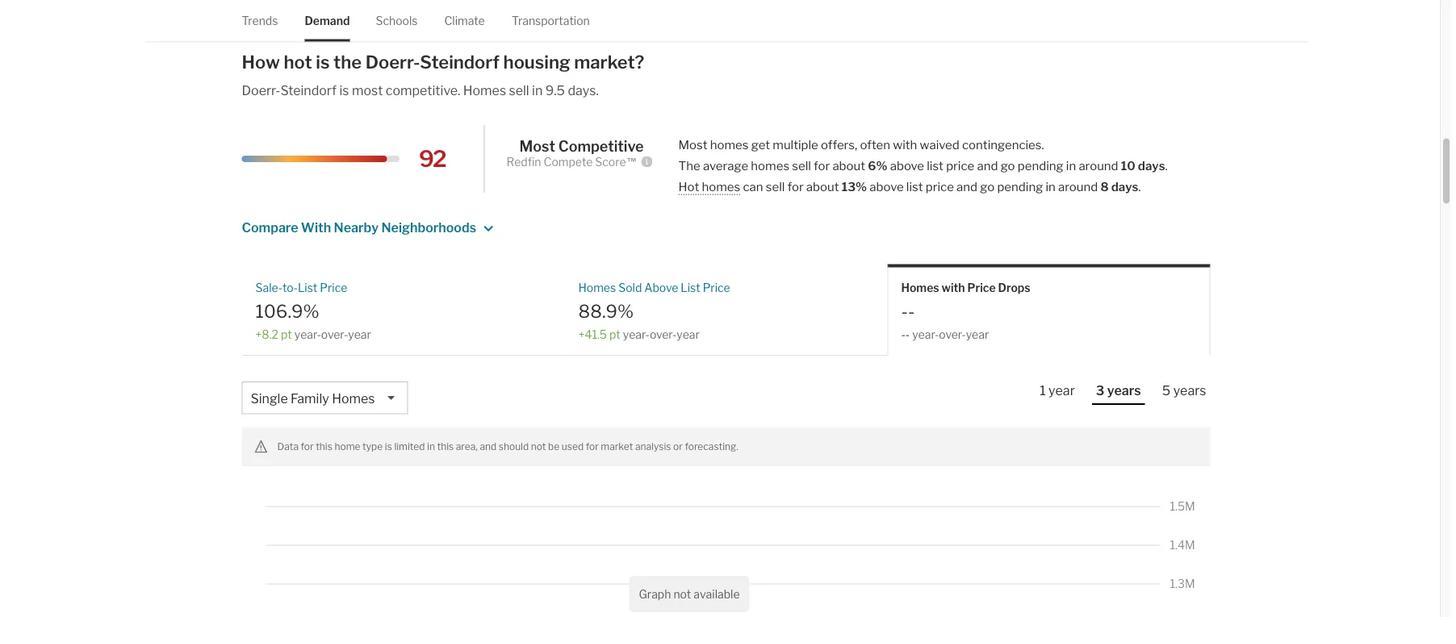 Task type: describe. For each thing, give the bounding box(es) containing it.
1 this from the left
[[316, 441, 332, 453]]

is for the
[[316, 51, 330, 73]]

3 years
[[1096, 383, 1141, 398]]

climate
[[444, 14, 485, 27]]

compare with nearby neighborhoods
[[242, 220, 476, 235]]

0 vertical spatial pending
[[1018, 158, 1064, 173]]

compare
[[242, 220, 298, 235]]

with
[[301, 220, 331, 235]]

year inside "button"
[[1049, 383, 1075, 398]]

drops
[[998, 281, 1031, 295]]

0 vertical spatial and
[[977, 158, 998, 173]]

+41.5
[[578, 328, 607, 341]]

in left 10
[[1066, 158, 1076, 173]]

+8.2
[[256, 328, 278, 341]]

year- for 88.9%
[[623, 328, 650, 341]]

8
[[1101, 179, 1109, 194]]

demand link
[[305, 0, 350, 41]]

0 vertical spatial list
[[927, 158, 944, 173]]

10
[[1121, 158, 1136, 173]]

year inside sale-to-list price 106.9% +8.2 pt year-over-year
[[348, 328, 371, 341]]

year- for --
[[912, 328, 939, 341]]

trends link
[[242, 0, 278, 41]]

average
[[703, 158, 748, 173]]

5 years
[[1162, 383, 1206, 398]]

9.5
[[545, 82, 565, 98]]

data
[[277, 441, 299, 453]]

3
[[1096, 383, 1105, 398]]

6%
[[868, 158, 888, 173]]

sale-
[[256, 281, 283, 295]]

redfin compete score ™
[[507, 155, 637, 169]]

redfin
[[507, 155, 541, 169]]

area,
[[456, 441, 478, 453]]

doerr-steindorf is most competitive. homes sell in 9.5 days.
[[242, 82, 599, 98]]

above
[[644, 281, 678, 295]]

often
[[860, 137, 890, 152]]

1 vertical spatial days
[[1111, 179, 1139, 194]]

5 years button
[[1158, 382, 1211, 404]]

1 vertical spatial and
[[957, 179, 978, 194]]

to-
[[283, 281, 298, 295]]

1 vertical spatial go
[[980, 179, 995, 194]]

single
[[251, 391, 288, 406]]

data for this home type is limited in this area,      and should not be used for market analysis or forecasting.
[[277, 441, 738, 453]]

™
[[626, 155, 637, 169]]

single family homes
[[251, 391, 375, 406]]

sale-to-list price 106.9% +8.2 pt year-over-year
[[256, 281, 371, 341]]

hot
[[284, 51, 312, 73]]

nearby
[[334, 220, 379, 235]]

1 vertical spatial pending
[[997, 179, 1043, 194]]

multiple
[[773, 137, 818, 152]]

1 horizontal spatial steindorf
[[420, 51, 500, 73]]

0 vertical spatial above
[[890, 158, 924, 173]]

3 years button
[[1092, 382, 1145, 405]]

0 horizontal spatial sell
[[509, 82, 529, 98]]

years for 5 years
[[1173, 383, 1206, 398]]

demand
[[305, 14, 350, 27]]

2 vertical spatial homes
[[702, 179, 740, 194]]

list inside sale-to-list price 106.9% +8.2 pt year-over-year
[[298, 281, 317, 295]]

market?
[[574, 51, 644, 73]]

forecasting.
[[685, 441, 738, 453]]

hot
[[679, 179, 699, 194]]

can
[[743, 179, 763, 194]]

how
[[242, 51, 280, 73]]

or
[[673, 441, 683, 453]]

trends
[[242, 14, 278, 27]]

price inside the homes sold above list price 88.9% +41.5 pt year-over-year
[[703, 281, 730, 295]]

92
[[419, 145, 445, 173]]

0 horizontal spatial list
[[906, 179, 923, 194]]

1
[[1040, 383, 1046, 398]]

schools
[[376, 14, 418, 27]]

1 vertical spatial price
[[926, 179, 954, 194]]

13%
[[842, 179, 867, 194]]

compete
[[544, 155, 593, 169]]

housing
[[503, 51, 570, 73]]

should
[[499, 441, 529, 453]]

1 vertical spatial homes
[[751, 158, 790, 173]]

years for 3 years
[[1107, 383, 1141, 398]]

graph
[[639, 587, 671, 601]]

0 vertical spatial days
[[1138, 158, 1165, 173]]

1 vertical spatial above
[[870, 179, 904, 194]]

2 this from the left
[[437, 441, 454, 453]]

in left 9.5
[[532, 82, 543, 98]]

how hot is the doerr-steindorf housing market?
[[242, 51, 644, 73]]

the
[[679, 158, 700, 173]]

over- for 88.9%
[[650, 328, 677, 341]]

1 vertical spatial about
[[806, 179, 839, 194]]



Task type: locate. For each thing, give the bounding box(es) containing it.
is
[[316, 51, 330, 73], [339, 82, 349, 98], [385, 441, 392, 453]]

with inside homes with price drops -- -- year-over-year
[[942, 281, 965, 295]]

limited
[[394, 441, 425, 453]]

price
[[320, 281, 347, 295], [703, 281, 730, 295], [968, 281, 996, 295]]

1 horizontal spatial over-
[[650, 328, 677, 341]]

1 year
[[1040, 383, 1075, 398]]

with right the often
[[893, 137, 917, 152]]

steindorf down hot
[[280, 82, 337, 98]]

0 horizontal spatial over-
[[321, 328, 348, 341]]

offers,
[[821, 137, 858, 152]]

in
[[532, 82, 543, 98], [1066, 158, 1076, 173], [1046, 179, 1056, 194], [427, 441, 435, 453]]

is left most
[[339, 82, 349, 98]]

1 year button
[[1036, 382, 1079, 404]]

used
[[562, 441, 584, 453]]

1 horizontal spatial is
[[339, 82, 349, 98]]

year inside the homes sold above list price 88.9% +41.5 pt year-over-year
[[677, 328, 700, 341]]

0 horizontal spatial steindorf
[[280, 82, 337, 98]]

2 years from the left
[[1173, 383, 1206, 398]]

year- inside homes with price drops -- -- year-over-year
[[912, 328, 939, 341]]

1 year- from the left
[[294, 328, 321, 341]]

1 horizontal spatial this
[[437, 441, 454, 453]]

waived
[[920, 137, 960, 152]]

is left the
[[316, 51, 330, 73]]

with left drops
[[942, 281, 965, 295]]

homes with price drops -- -- year-over-year
[[901, 281, 1031, 341]]

1 vertical spatial sell
[[792, 158, 811, 173]]

2 horizontal spatial sell
[[792, 158, 811, 173]]

list inside the homes sold above list price 88.9% +41.5 pt year-over-year
[[681, 281, 700, 295]]

0 horizontal spatial most
[[519, 137, 555, 155]]

1 horizontal spatial years
[[1173, 383, 1206, 398]]

0 horizontal spatial years
[[1107, 383, 1141, 398]]

about up 13%
[[833, 158, 865, 173]]

with inside most homes get multiple offers, often with waived contingencies. the average homes  sell for about 6% above list price and  go pending in around 10 days . hot homes can  sell for about 13% above list price and  go pending in around 8 days .
[[893, 137, 917, 152]]

about left 13%
[[806, 179, 839, 194]]

and
[[977, 158, 998, 173], [957, 179, 978, 194], [480, 441, 497, 453]]

competitive.
[[386, 82, 460, 98]]

0 horizontal spatial not
[[531, 441, 546, 453]]

be
[[548, 441, 560, 453]]

for down multiple
[[788, 179, 804, 194]]

in right limited
[[427, 441, 435, 453]]

year
[[348, 328, 371, 341], [677, 328, 700, 341], [966, 328, 989, 341], [1049, 383, 1075, 398]]

2 list from the left
[[681, 281, 700, 295]]

days right 8
[[1111, 179, 1139, 194]]

1 vertical spatial steindorf
[[280, 82, 337, 98]]

0 horizontal spatial .
[[1139, 179, 1141, 194]]

get
[[751, 137, 770, 152]]

2 vertical spatial is
[[385, 441, 392, 453]]

2 price from the left
[[703, 281, 730, 295]]

1 horizontal spatial list
[[927, 158, 944, 173]]

list
[[927, 158, 944, 173], [906, 179, 923, 194]]

0 horizontal spatial with
[[893, 137, 917, 152]]

0 vertical spatial doerr-
[[365, 51, 420, 73]]

1 pt from the left
[[281, 328, 292, 341]]

doerr-
[[365, 51, 420, 73], [242, 82, 280, 98]]

5
[[1162, 383, 1171, 398]]

0 vertical spatial is
[[316, 51, 330, 73]]

years right 5
[[1173, 383, 1206, 398]]

.
[[1165, 158, 1168, 173], [1139, 179, 1141, 194]]

most competitive
[[519, 137, 644, 155]]

sell down housing
[[509, 82, 529, 98]]

days.
[[568, 82, 599, 98]]

the
[[333, 51, 362, 73]]

this left home
[[316, 441, 332, 453]]

over- inside the homes sold above list price 88.9% +41.5 pt year-over-year
[[650, 328, 677, 341]]

sell down multiple
[[792, 158, 811, 173]]

days
[[1138, 158, 1165, 173], [1111, 179, 1139, 194]]

. right 10
[[1165, 158, 1168, 173]]

above
[[890, 158, 924, 173], [870, 179, 904, 194]]

0 vertical spatial steindorf
[[420, 51, 500, 73]]

1 horizontal spatial .
[[1165, 158, 1168, 173]]

0 vertical spatial with
[[893, 137, 917, 152]]

1 vertical spatial with
[[942, 281, 965, 295]]

home
[[335, 441, 360, 453]]

price left drops
[[968, 281, 996, 295]]

analysis
[[635, 441, 671, 453]]

contingencies.
[[962, 137, 1044, 152]]

1 list from the left
[[298, 281, 317, 295]]

0 vertical spatial go
[[1001, 158, 1015, 173]]

0 vertical spatial around
[[1079, 158, 1119, 173]]

1 horizontal spatial list
[[681, 281, 700, 295]]

most up the
[[679, 137, 708, 152]]

most inside most homes get multiple offers, often with waived contingencies. the average homes  sell for about 6% above list price and  go pending in around 10 days . hot homes can  sell for about 13% above list price and  go pending in around 8 days .
[[679, 137, 708, 152]]

days right 10
[[1138, 158, 1165, 173]]

0 vertical spatial price
[[946, 158, 975, 173]]

1 horizontal spatial doerr-
[[365, 51, 420, 73]]

homes
[[463, 82, 506, 98], [578, 281, 616, 295], [901, 281, 939, 295], [332, 391, 375, 406]]

above down 6%
[[870, 179, 904, 194]]

1 horizontal spatial year-
[[623, 328, 650, 341]]

price right to-
[[320, 281, 347, 295]]

0 horizontal spatial list
[[298, 281, 317, 295]]

1 horizontal spatial not
[[674, 587, 691, 601]]

106.9%
[[256, 300, 319, 322]]

2 horizontal spatial price
[[968, 281, 996, 295]]

years
[[1107, 383, 1141, 398], [1173, 383, 1206, 398]]

this left area,
[[437, 441, 454, 453]]

and right area,
[[480, 441, 497, 453]]

1 vertical spatial is
[[339, 82, 349, 98]]

in left 8
[[1046, 179, 1056, 194]]

sell
[[509, 82, 529, 98], [792, 158, 811, 173], [766, 179, 785, 194]]

0 vertical spatial homes
[[710, 137, 749, 152]]

1 vertical spatial list
[[906, 179, 923, 194]]

0 horizontal spatial this
[[316, 441, 332, 453]]

most for most competitive
[[519, 137, 555, 155]]

market
[[601, 441, 633, 453]]

list
[[298, 281, 317, 295], [681, 281, 700, 295]]

over- inside homes with price drops -- -- year-over-year
[[939, 328, 966, 341]]

year inside homes with price drops -- -- year-over-year
[[966, 328, 989, 341]]

homes inside homes with price drops -- -- year-over-year
[[901, 281, 939, 295]]

over- inside sale-to-list price 106.9% +8.2 pt year-over-year
[[321, 328, 348, 341]]

not right graph
[[674, 587, 691, 601]]

year- inside the homes sold above list price 88.9% +41.5 pt year-over-year
[[623, 328, 650, 341]]

around
[[1079, 158, 1119, 173], [1058, 179, 1098, 194]]

most for most homes get multiple offers, often with waived contingencies. the average homes  sell for about 6% above list price and  go pending in around 10 days . hot homes can  sell for about 13% above list price and  go pending in around 8 days .
[[679, 137, 708, 152]]

. right 8
[[1139, 179, 1141, 194]]

1 vertical spatial .
[[1139, 179, 1141, 194]]

-
[[901, 300, 908, 322], [908, 300, 915, 322], [901, 328, 906, 341], [906, 328, 910, 341]]

88.9%
[[578, 300, 634, 322]]

sell right can
[[766, 179, 785, 194]]

most
[[679, 137, 708, 152], [519, 137, 555, 155]]

about
[[833, 158, 865, 173], [806, 179, 839, 194]]

not left be on the left of page
[[531, 441, 546, 453]]

3 price from the left
[[968, 281, 996, 295]]

for down offers,
[[814, 158, 830, 173]]

and down waived
[[957, 179, 978, 194]]

pt right "+8.2"
[[281, 328, 292, 341]]

most
[[352, 82, 383, 98]]

homes up average
[[710, 137, 749, 152]]

0 horizontal spatial price
[[320, 281, 347, 295]]

1 most from the left
[[679, 137, 708, 152]]

family
[[291, 391, 329, 406]]

2 vertical spatial and
[[480, 441, 497, 453]]

0 horizontal spatial pt
[[281, 328, 292, 341]]

years right '3'
[[1107, 383, 1141, 398]]

schools link
[[376, 0, 418, 41]]

doerr- down how
[[242, 82, 280, 98]]

homes down get
[[751, 158, 790, 173]]

1 vertical spatial around
[[1058, 179, 1098, 194]]

2 most from the left
[[519, 137, 555, 155]]

1 vertical spatial doerr-
[[242, 82, 280, 98]]

around up 8
[[1079, 158, 1119, 173]]

2 horizontal spatial over-
[[939, 328, 966, 341]]

pt right +41.5
[[609, 328, 621, 341]]

pt inside sale-to-list price 106.9% +8.2 pt year-over-year
[[281, 328, 292, 341]]

2 over- from the left
[[650, 328, 677, 341]]

3 over- from the left
[[939, 328, 966, 341]]

1 years from the left
[[1107, 383, 1141, 398]]

1 horizontal spatial with
[[942, 281, 965, 295]]

for right data
[[301, 441, 314, 453]]

for right used
[[586, 441, 599, 453]]

sold
[[619, 281, 642, 295]]

price inside homes with price drops -- -- year-over-year
[[968, 281, 996, 295]]

1 vertical spatial not
[[674, 587, 691, 601]]

go
[[1001, 158, 1015, 173], [980, 179, 995, 194]]

2 horizontal spatial is
[[385, 441, 392, 453]]

with
[[893, 137, 917, 152], [942, 281, 965, 295]]

price inside sale-to-list price 106.9% +8.2 pt year-over-year
[[320, 281, 347, 295]]

0 vertical spatial sell
[[509, 82, 529, 98]]

1 horizontal spatial sell
[[766, 179, 785, 194]]

1 horizontal spatial go
[[1001, 158, 1015, 173]]

around left 8
[[1058, 179, 1098, 194]]

price right above
[[703, 281, 730, 295]]

2 pt from the left
[[609, 328, 621, 341]]

steindorf down climate link on the top left
[[420, 51, 500, 73]]

1 horizontal spatial most
[[679, 137, 708, 152]]

2 year- from the left
[[623, 328, 650, 341]]

score
[[595, 155, 626, 169]]

is for most
[[339, 82, 349, 98]]

most homes get multiple offers, often with waived contingencies. the average homes  sell for about 6% above list price and  go pending in around 10 days . hot homes can  sell for about 13% above list price and  go pending in around 8 days .
[[679, 137, 1168, 194]]

1 over- from the left
[[321, 328, 348, 341]]

is right type
[[385, 441, 392, 453]]

available
[[694, 587, 740, 601]]

climate link
[[444, 0, 485, 41]]

0 vertical spatial not
[[531, 441, 546, 453]]

homes inside the homes sold above list price 88.9% +41.5 pt year-over-year
[[578, 281, 616, 295]]

transportation
[[512, 14, 590, 27]]

type
[[363, 441, 383, 453]]

3 year- from the left
[[912, 328, 939, 341]]

above right 6%
[[890, 158, 924, 173]]

0 vertical spatial .
[[1165, 158, 1168, 173]]

over- for --
[[939, 328, 966, 341]]

homes sold above list price 88.9% +41.5 pt year-over-year
[[578, 281, 730, 341]]

doerr- up most
[[365, 51, 420, 73]]

0 horizontal spatial year-
[[294, 328, 321, 341]]

for
[[814, 158, 830, 173], [788, 179, 804, 194], [301, 441, 314, 453], [586, 441, 599, 453]]

most down 9.5
[[519, 137, 555, 155]]

0 horizontal spatial is
[[316, 51, 330, 73]]

transportation link
[[512, 0, 590, 41]]

1 horizontal spatial pt
[[609, 328, 621, 341]]

list up 106.9%
[[298, 281, 317, 295]]

homes down average
[[702, 179, 740, 194]]

year- inside sale-to-list price 106.9% +8.2 pt year-over-year
[[294, 328, 321, 341]]

1 horizontal spatial price
[[703, 281, 730, 295]]

neighborhoods
[[381, 220, 476, 235]]

0 horizontal spatial doerr-
[[242, 82, 280, 98]]

graph not available
[[639, 587, 740, 601]]

and down contingencies.
[[977, 158, 998, 173]]

homes
[[710, 137, 749, 152], [751, 158, 790, 173], [702, 179, 740, 194]]

1 price from the left
[[320, 281, 347, 295]]

pt
[[281, 328, 292, 341], [609, 328, 621, 341]]

0 horizontal spatial go
[[980, 179, 995, 194]]

pt inside the homes sold above list price 88.9% +41.5 pt year-over-year
[[609, 328, 621, 341]]

2 horizontal spatial year-
[[912, 328, 939, 341]]

competitive
[[558, 137, 644, 155]]

list right above
[[681, 281, 700, 295]]

price
[[946, 158, 975, 173], [926, 179, 954, 194]]

year-
[[294, 328, 321, 341], [623, 328, 650, 341], [912, 328, 939, 341]]

0 vertical spatial about
[[833, 158, 865, 173]]

2 vertical spatial sell
[[766, 179, 785, 194]]



Task type: vqa. For each thing, say whether or not it's contained in the screenshot.
City, Address, School, Agent, ZIP search box
no



